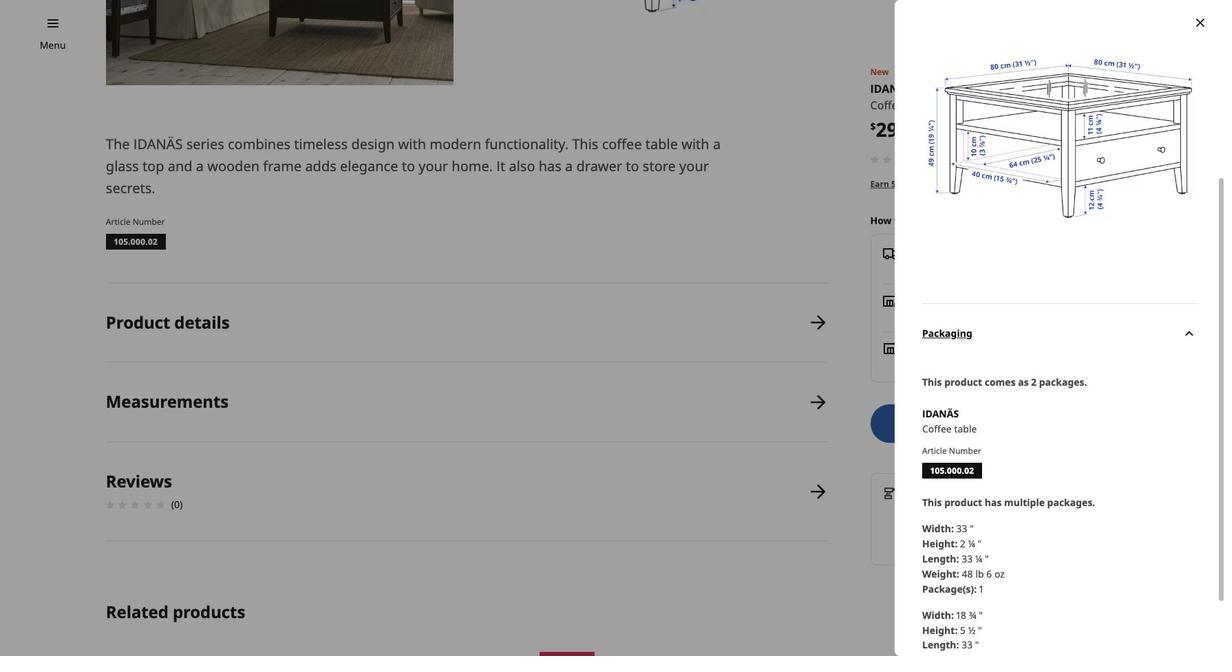 Task type: vqa. For each thing, say whether or not it's contained in the screenshot.
The More Options
no



Task type: describe. For each thing, give the bounding box(es) containing it.
timeless
[[294, 135, 348, 153]]

for
[[950, 501, 963, 514]]

½
[[968, 624, 976, 637]]

0 horizontal spatial article
[[106, 216, 130, 228]]

table,
[[907, 98, 936, 113]]

multiple
[[1004, 496, 1045, 509]]

adds
[[305, 157, 337, 175]]

to right elegance
[[402, 157, 415, 175]]

lb
[[976, 568, 984, 581]]

31
[[1045, 98, 1056, 113]]

oz
[[995, 568, 1005, 581]]

1 vertical spatial packages.
[[1048, 496, 1096, 509]]

in
[[907, 341, 917, 354]]

earn
[[871, 178, 889, 190]]

measurements heading
[[106, 391, 229, 413]]

48
[[962, 568, 973, 581]]

in
[[906, 178, 914, 190]]

glass
[[106, 157, 139, 175]]

rotate 180 image
[[1181, 326, 1198, 342]]

1 vertical spatial 33
[[962, 553, 973, 566]]

change
[[1110, 214, 1145, 227]]

frame
[[263, 157, 302, 175]]

elegance
[[340, 157, 398, 175]]

get
[[907, 214, 923, 227]]

1/2x31
[[1059, 98, 1091, 113]]

store for change store
[[1147, 214, 1170, 227]]

0 vertical spatial 105.000.02
[[114, 236, 158, 248]]

>
[[1150, 178, 1154, 190]]

new
[[871, 66, 889, 78]]

to inside button
[[933, 539, 943, 553]]

credit
[[1064, 178, 1089, 190]]

at
[[951, 178, 960, 190]]

secrets.
[[106, 179, 155, 197]]

pick
[[907, 294, 927, 307]]

$ 299
[[871, 117, 910, 143]]

width for width : 33 " height : 2 ¼ " length : 33 ¼ " weight : 48 lb 6 oz package(s) : 1
[[923, 522, 951, 535]]

¾
[[969, 609, 977, 622]]

document containing packaging
[[895, 0, 1226, 657]]

what
[[907, 539, 931, 553]]

up
[[930, 294, 943, 307]]

5%
[[892, 178, 904, 190]]

expect
[[945, 539, 975, 553]]

what to expect button
[[907, 539, 975, 554]]

1/2
[[1094, 98, 1109, 113]]

article inside document
[[923, 445, 947, 457]]

related products
[[106, 601, 245, 624]]

the
[[106, 135, 130, 153]]

1 ikea from the left
[[962, 178, 981, 190]]

article number inside document
[[923, 445, 982, 457]]

top
[[142, 157, 164, 175]]

18
[[957, 609, 967, 622]]

in store
[[907, 341, 944, 354]]

6
[[987, 568, 992, 581]]

review: 0 out of 5 stars. total reviews: 0 image inside list
[[102, 497, 169, 514]]

brown
[[965, 98, 998, 113]]

weight
[[923, 568, 957, 581]]

drawer
[[577, 157, 622, 175]]

it
[[925, 214, 932, 227]]

to down the "coffee"
[[626, 157, 639, 175]]

visa
[[1044, 178, 1061, 190]]

" right ½
[[978, 624, 982, 637]]

reviews heading
[[106, 470, 172, 493]]

stained,
[[1001, 98, 1042, 113]]

" up 6
[[985, 553, 989, 566]]

menu
[[40, 39, 66, 52]]

review: 0 out of 5 stars. total reviews: 0 image inside (0) button
[[867, 151, 933, 168]]

how
[[871, 214, 892, 227]]

price
[[955, 516, 977, 529]]

store for in store
[[919, 341, 944, 354]]

2 ikea from the left
[[1024, 178, 1042, 190]]

1 your from the left
[[419, 157, 448, 175]]

trulstorp coffee table, black-brown, 45 1/4x27 1/2 " image
[[540, 653, 743, 657]]

(0) button
[[867, 151, 947, 168]]

this inside the idanäs series combines timeless design with modern functionality. this coffee table with a glass top and a wooden frame adds elegance to your home. it also has a drawer to store your secrets.
[[572, 135, 599, 153]]

coffee
[[602, 135, 642, 153]]

menu button
[[40, 38, 66, 53]]

also
[[509, 157, 535, 175]]

using
[[983, 178, 1006, 190]]

related
[[106, 601, 169, 624]]

1 horizontal spatial a
[[565, 157, 573, 175]]

to left get
[[894, 214, 904, 227]]

width : 18 ¾ " height : 5 ½ " length : 33 "
[[923, 609, 983, 652]]

packaging
[[923, 327, 973, 340]]

31 1/2x31 1/2 " button
[[1045, 97, 1116, 115]]

product details button
[[106, 283, 829, 362]]

0 vertical spatial packages.
[[1039, 376, 1087, 389]]

taskrabbit
[[969, 486, 1020, 499]]

1 horizontal spatial 2
[[1032, 376, 1037, 389]]

product for has
[[945, 496, 983, 509]]

list containing product details
[[102, 283, 829, 542]]

idanäs for idanäs coffee table, dark brown stained, 31 1/2x31 1/2 "
[[871, 81, 912, 96]]

home.
[[452, 157, 493, 175]]

" inside "idanäs coffee table, dark brown stained, 31 1/2x31 1/2 ""
[[1112, 98, 1116, 113]]

1
[[980, 583, 984, 596]]

2 horizontal spatial a
[[713, 135, 721, 153]]

idanäs coffee table, dark brown stained, 31 1/2x31 1/2 "
[[871, 81, 1116, 113]]

1 vertical spatial ¼
[[975, 553, 983, 566]]

height inside width : 33 " height : 2 ¼ " length : 33 ¼ " weight : 48 lb 6 oz package(s) : 1
[[923, 537, 955, 550]]

what to expect
[[907, 539, 975, 553]]

idanäs coffee table, dark brown stained, 31 1/2x31 1/2 " image inside document
[[923, 0, 1198, 276]]

wooden
[[207, 157, 260, 175]]

" right ¾
[[979, 609, 983, 622]]



Task type: locate. For each thing, give the bounding box(es) containing it.
1 vertical spatial coffee
[[923, 422, 952, 436]]

number
[[133, 216, 165, 228], [949, 445, 982, 457]]

ikea right at
[[962, 178, 981, 190]]

review: 0 out of 5 stars. total reviews: 0 image
[[867, 151, 933, 168], [102, 497, 169, 514]]

0 vertical spatial review: 0 out of 5 stars. total reviews: 0 image
[[867, 151, 933, 168]]

0 horizontal spatial article number
[[106, 216, 165, 228]]

hemnes coffee table, black-brown, 35 3/8x35 3/8 " image
[[756, 653, 959, 657]]

:
[[951, 522, 954, 535], [955, 537, 958, 550], [957, 553, 959, 566], [957, 568, 960, 581], [974, 583, 977, 596], [951, 609, 954, 622], [955, 624, 958, 637], [957, 639, 959, 652]]

idanäs for idanäs coffee table
[[923, 407, 959, 420]]

1 vertical spatial has
[[985, 496, 1002, 509]]

packaging button
[[923, 303, 1198, 364]]

assembly
[[907, 486, 953, 499]]

available
[[907, 501, 948, 514]]

this
[[572, 135, 599, 153], [923, 376, 942, 389], [923, 496, 942, 509]]

1 horizontal spatial number
[[949, 445, 982, 457]]

packages. right multiple on the bottom of page
[[1048, 496, 1096, 509]]

estimated
[[907, 516, 952, 529]]

0 vertical spatial coffee
[[871, 98, 904, 113]]

length inside width : 33 " height : 2 ¼ " length : 33 ¼ " weight : 48 lb 6 oz package(s) : 1
[[923, 553, 957, 566]]

0 vertical spatial width
[[923, 522, 951, 535]]

1 horizontal spatial has
[[985, 496, 1002, 509]]

idanäs coffee table, dark brown stained, 31 1/2x31 1/2 " image
[[106, 0, 454, 85], [468, 0, 816, 85], [923, 0, 1198, 276]]

(0)
[[936, 153, 947, 166], [171, 499, 183, 512]]

article number down secrets.
[[106, 216, 165, 228]]

0 vertical spatial height
[[923, 537, 955, 550]]

0 horizontal spatial table
[[646, 135, 678, 153]]

1 vertical spatial height
[[923, 624, 955, 637]]

this down in store
[[923, 376, 942, 389]]

1 horizontal spatial idanäs
[[871, 81, 912, 96]]

ikea right the
[[1024, 178, 1042, 190]]

idanäs coffee table heading
[[923, 407, 1198, 422]]

width : 33 " height : 2 ¼ " length : 33 ¼ " weight : 48 lb 6 oz package(s) : 1
[[923, 522, 1005, 596]]

store right drawer at the top of page
[[643, 157, 676, 175]]

1 vertical spatial number
[[949, 445, 982, 457]]

0 horizontal spatial store
[[643, 157, 676, 175]]

2 horizontal spatial idanäs coffee table, dark brown stained, 31 1/2x31 1/2 " image
[[923, 0, 1198, 276]]

"
[[1112, 98, 1116, 113], [970, 522, 974, 535], [978, 537, 982, 550], [985, 553, 989, 566], [979, 609, 983, 622], [978, 624, 982, 637], [975, 639, 979, 652]]

1 vertical spatial table
[[954, 422, 977, 436]]

0 horizontal spatial number
[[133, 216, 165, 228]]

0 vertical spatial idanäs
[[871, 81, 912, 96]]

1 vertical spatial store
[[1147, 214, 1170, 227]]

¼ down price
[[968, 537, 975, 550]]

comes
[[985, 376, 1016, 389]]

1 vertical spatial product
[[945, 496, 983, 509]]

coffee inside idanäs coffee table
[[923, 422, 952, 436]]

(0) up rewards
[[936, 153, 947, 166]]

1 vertical spatial article number
[[923, 445, 982, 457]]

dark
[[939, 98, 962, 113]]

(0) for review: 0 out of 5 stars. total reviews: 0 image within the (0) button
[[936, 153, 947, 166]]

5
[[960, 624, 966, 637]]

2 down price
[[960, 537, 966, 550]]

packages.
[[1039, 376, 1087, 389], [1048, 496, 1096, 509]]

0 horizontal spatial with
[[398, 135, 426, 153]]

series
[[186, 135, 224, 153]]

combines
[[228, 135, 291, 153]]

review: 0 out of 5 stars. total reviews: 0 image down reviews
[[102, 497, 169, 514]]

width left 18
[[923, 609, 951, 622]]

reviews
[[106, 470, 172, 493]]

1 height from the top
[[923, 537, 955, 550]]

number inside document
[[949, 445, 982, 457]]

coffee inside "idanäs coffee table, dark brown stained, 31 1/2x31 1/2 ""
[[871, 98, 904, 113]]

idanäs inside idanäs coffee table
[[923, 407, 959, 420]]

earn 5% in rewards at ikea using the ikea visa credit card*. details >
[[871, 178, 1154, 190]]

1 horizontal spatial idanäs coffee table, dark brown stained, 31 1/2x31 1/2 " image
[[468, 0, 816, 85]]

0 horizontal spatial a
[[196, 157, 204, 175]]

0 horizontal spatial (0)
[[171, 499, 183, 512]]

functionality.
[[485, 135, 569, 153]]

1 width from the top
[[923, 522, 951, 535]]

store inside the idanäs series combines timeless design with modern functionality. this coffee table with a glass top and a wooden frame adds elegance to your home. it also has a drawer to store your secrets.
[[643, 157, 676, 175]]

table inside idanäs coffee table
[[954, 422, 977, 436]]

table right the "coffee"
[[646, 135, 678, 153]]

length inside width : 18 ¾ " height : 5 ½ " length : 33 "
[[923, 639, 957, 652]]

it
[[497, 157, 506, 175]]

0 horizontal spatial 105.000.02
[[114, 236, 158, 248]]

article
[[106, 216, 130, 228], [923, 445, 947, 457]]

measurements
[[106, 391, 229, 413]]

coffee up assembly
[[923, 422, 952, 436]]

how to get it
[[871, 214, 932, 227]]

(0) for review: 0 out of 5 stars. total reviews: 0 image within the list
[[171, 499, 183, 512]]

0 horizontal spatial 2
[[960, 537, 966, 550]]

coffee
[[871, 98, 904, 113], [923, 422, 952, 436]]

width
[[923, 522, 951, 535], [923, 609, 951, 622]]

0 vertical spatial this
[[572, 135, 599, 153]]

width up 'what to expect'
[[923, 522, 951, 535]]

idanäs up top
[[133, 135, 183, 153]]

105.000.02 down secrets.
[[114, 236, 158, 248]]

1 horizontal spatial store
[[919, 341, 944, 354]]

2 your from the left
[[680, 157, 709, 175]]

1 horizontal spatial article
[[923, 445, 947, 457]]

list
[[102, 283, 829, 542]]

1 vertical spatial idanäs
[[133, 135, 183, 153]]

pick up
[[907, 294, 943, 307]]

height left the 5
[[923, 624, 955, 637]]

has inside the idanäs series combines timeless design with modern functionality. this coffee table with a glass top and a wooden frame adds elegance to your home. it also has a drawer to store your secrets.
[[539, 157, 562, 175]]

packages. up idanäs coffee table heading
[[1039, 376, 1087, 389]]

2 vertical spatial idanäs
[[923, 407, 959, 420]]

number down idanäs coffee table
[[949, 445, 982, 457]]

1 vertical spatial review: 0 out of 5 stars. total reviews: 0 image
[[102, 497, 169, 514]]

number down secrets.
[[133, 216, 165, 228]]

33 up expect
[[957, 522, 968, 535]]

width inside width : 33 " height : 2 ¼ " length : 33 ¼ " weight : 48 lb 6 oz package(s) : 1
[[923, 522, 951, 535]]

1 with from the left
[[398, 135, 426, 153]]

this up drawer at the top of page
[[572, 135, 599, 153]]

table inside the idanäs series combines timeless design with modern functionality. this coffee table with a glass top and a wooden frame adds elegance to your home. it also has a drawer to store your secrets.
[[646, 135, 678, 153]]

modern
[[430, 135, 481, 153]]

2 idanäs coffee table, dark brown stained, 31 1/2x31 1/2 " image from the left
[[468, 0, 816, 85]]

2 vertical spatial 33
[[962, 639, 973, 652]]

review: 0 out of 5 stars. total reviews: 0 image up 5%
[[867, 151, 933, 168]]

" right 1/2
[[1112, 98, 1116, 113]]

has inside document
[[985, 496, 1002, 509]]

2 horizontal spatial store
[[1147, 214, 1170, 227]]

0 horizontal spatial has
[[539, 157, 562, 175]]

" right expect
[[978, 537, 982, 550]]

dialog
[[895, 0, 1226, 657]]

(0) down reviews
[[171, 499, 183, 512]]

0 horizontal spatial review: 0 out of 5 stars. total reviews: 0 image
[[102, 497, 169, 514]]

33
[[957, 522, 968, 535], [962, 553, 973, 566], [962, 639, 973, 652]]

article number down idanäs coffee table
[[923, 445, 982, 457]]

article down secrets.
[[106, 216, 130, 228]]

this product comes as 2 packages.
[[923, 376, 1087, 389]]

height inside width : 18 ¾ " height : 5 ½ " length : 33 "
[[923, 624, 955, 637]]

2 width from the top
[[923, 609, 951, 622]]

105.000.02 up by
[[931, 465, 974, 477]]

coffee for idanäs coffee table, dark brown stained, 31 1/2x31 1/2 "
[[871, 98, 904, 113]]

1 vertical spatial (0)
[[171, 499, 183, 512]]

1 horizontal spatial ikea
[[1024, 178, 1042, 190]]

33 down the 5
[[962, 639, 973, 652]]

1 horizontal spatial 105.000.02
[[931, 465, 974, 477]]

1 horizontal spatial article number
[[923, 445, 982, 457]]

assembly by taskrabbit available for 48146 estimated price
[[907, 486, 1020, 529]]

this product has multiple packages.
[[923, 496, 1096, 509]]

this for this product has multiple packages.
[[923, 496, 942, 509]]

0 horizontal spatial idanäs coffee table, dark brown stained, 31 1/2x31 1/2 " image
[[106, 0, 454, 85]]

¼ up the lb
[[975, 553, 983, 566]]

2 vertical spatial store
[[919, 341, 944, 354]]

0 vertical spatial number
[[133, 216, 165, 228]]

1 vertical spatial length
[[923, 639, 957, 652]]

ikea
[[962, 178, 981, 190], [1024, 178, 1042, 190]]

your
[[419, 157, 448, 175], [680, 157, 709, 175]]

idanäs coffee table
[[923, 407, 977, 436]]

0 vertical spatial article number
[[106, 216, 165, 228]]

1 horizontal spatial table
[[954, 422, 977, 436]]

2 height from the top
[[923, 624, 955, 637]]

0 horizontal spatial coffee
[[871, 98, 904, 113]]

0 vertical spatial 33
[[957, 522, 968, 535]]

0 vertical spatial article
[[106, 216, 130, 228]]

idanäs inside the idanäs series combines timeless design with modern functionality. this coffee table with a glass top and a wooden frame adds elegance to your home. it also has a drawer to store your secrets.
[[133, 135, 183, 153]]

1 vertical spatial 105.000.02
[[931, 465, 974, 477]]

2 horizontal spatial idanäs
[[923, 407, 959, 420]]

length
[[923, 553, 957, 566], [923, 639, 957, 652]]

details
[[174, 311, 230, 334]]

products
[[173, 601, 245, 624]]

this up "estimated"
[[923, 496, 942, 509]]

$
[[871, 120, 876, 133]]

0 vertical spatial store
[[643, 157, 676, 175]]

idanäs inside "idanäs coffee table, dark brown stained, 31 1/2x31 1/2 ""
[[871, 81, 912, 96]]

0 horizontal spatial your
[[419, 157, 448, 175]]

table
[[646, 135, 678, 153], [954, 422, 977, 436]]

1 idanäs coffee table, dark brown stained, 31 1/2x31 1/2 " image from the left
[[106, 0, 454, 85]]

2 length from the top
[[923, 639, 957, 652]]

product for comes
[[945, 376, 983, 389]]

1 vertical spatial article
[[923, 445, 947, 457]]

1 horizontal spatial your
[[680, 157, 709, 175]]

this for this product comes as 2 packages.
[[923, 376, 942, 389]]

48146
[[966, 501, 992, 514]]

3 idanäs coffee table, dark brown stained, 31 1/2x31 1/2 " image from the left
[[923, 0, 1198, 276]]

height down "estimated"
[[923, 537, 955, 550]]

table down this product comes as 2 packages.
[[954, 422, 977, 436]]

(0) inside list
[[171, 499, 183, 512]]

the
[[1008, 178, 1022, 190]]

2 product from the top
[[945, 496, 983, 509]]

earn 5% in rewards at ikea using the ikea visa credit card*. details > button
[[871, 178, 1154, 191]]

product details heading
[[106, 311, 230, 334]]

0 vertical spatial 2
[[1032, 376, 1037, 389]]

1 horizontal spatial (0)
[[936, 153, 947, 166]]

idanäs
[[871, 81, 912, 96], [133, 135, 183, 153], [923, 407, 959, 420]]

1 horizontal spatial coffee
[[923, 422, 952, 436]]

width inside width : 18 ¾ " height : 5 ½ " length : 33 "
[[923, 609, 951, 622]]

width for width : 18 ¾ " height : 5 ½ " length : 33 "
[[923, 609, 951, 622]]

and
[[168, 157, 192, 175]]

0 horizontal spatial idanäs
[[133, 135, 183, 153]]

idanäs down in store
[[923, 407, 959, 420]]

2 right as
[[1032, 376, 1037, 389]]

0 vertical spatial ¼
[[968, 537, 975, 550]]

0 vertical spatial table
[[646, 135, 678, 153]]

1 length from the top
[[923, 553, 957, 566]]

33 inside width : 18 ¾ " height : 5 ½ " length : 33 "
[[962, 639, 973, 652]]

2 vertical spatial this
[[923, 496, 942, 509]]

48146 button
[[966, 501, 992, 514]]

1 horizontal spatial review: 0 out of 5 stars. total reviews: 0 image
[[867, 151, 933, 168]]

" down ½
[[975, 639, 979, 652]]

change store button
[[1110, 213, 1170, 228]]

0 vertical spatial (0)
[[936, 153, 947, 166]]

2 with from the left
[[682, 135, 710, 153]]

0 vertical spatial has
[[539, 157, 562, 175]]

0 vertical spatial product
[[945, 376, 983, 389]]

store right in
[[919, 341, 944, 354]]

0 vertical spatial length
[[923, 553, 957, 566]]

2 inside width : 33 " height : 2 ¼ " length : 33 ¼ " weight : 48 lb 6 oz package(s) : 1
[[960, 537, 966, 550]]

as
[[1018, 376, 1029, 389]]

document
[[895, 0, 1226, 657]]

store right change on the right of the page
[[1147, 214, 1170, 227]]

to right "what"
[[933, 539, 943, 553]]

1 vertical spatial width
[[923, 609, 951, 622]]

package(s)
[[923, 583, 974, 596]]

by
[[956, 486, 967, 499]]

1 product from the top
[[945, 376, 983, 389]]

store inside button
[[1147, 214, 1170, 227]]

33 up '48'
[[962, 553, 973, 566]]

idanäs down the new
[[871, 81, 912, 96]]

coffee up $ 299
[[871, 98, 904, 113]]

0 horizontal spatial ikea
[[962, 178, 981, 190]]

1 horizontal spatial with
[[682, 135, 710, 153]]

measurements button
[[106, 363, 829, 442]]

product
[[106, 311, 170, 334]]

product details
[[106, 311, 230, 334]]

" up expect
[[970, 522, 974, 535]]

coffee for idanäs coffee table
[[923, 422, 952, 436]]

the idanäs series combines timeless design with modern functionality. this coffee table with a glass top and a wooden frame adds elegance to your home. it also has a drawer to store your secrets.
[[106, 135, 721, 197]]

design
[[351, 135, 395, 153]]

1 vertical spatial this
[[923, 376, 942, 389]]

with
[[398, 135, 426, 153], [682, 135, 710, 153]]

2
[[1032, 376, 1037, 389], [960, 537, 966, 550]]

dialog containing packaging
[[895, 0, 1226, 657]]

(0) inside (0) button
[[936, 153, 947, 166]]

details
[[1119, 178, 1148, 190]]

1 vertical spatial 2
[[960, 537, 966, 550]]

article down idanäs coffee table
[[923, 445, 947, 457]]

105.000.02
[[114, 236, 158, 248], [931, 465, 974, 477]]



